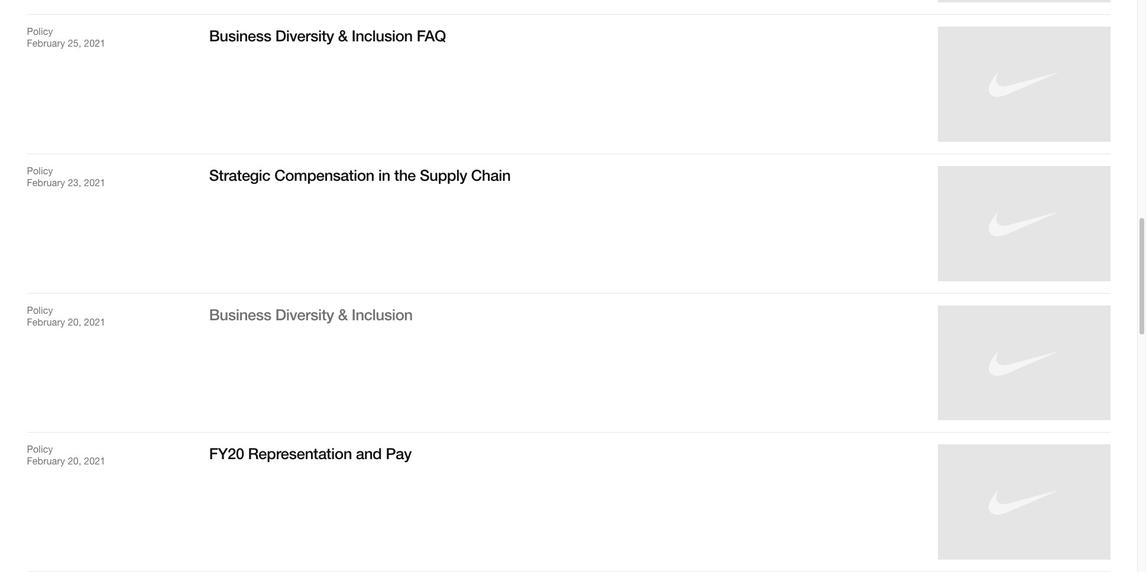 Task type: describe. For each thing, give the bounding box(es) containing it.
& for business diversity & inclusion faq
[[338, 27, 348, 45]]

fy20
[[209, 445, 244, 464]]

strategic compensation in the supply chain
[[209, 166, 511, 185]]

strategic
[[209, 166, 270, 185]]

policy for business diversity & inclusion faq
[[27, 26, 53, 37]]

policy for fy20 representation and pay
[[27, 445, 53, 455]]

diversity for business diversity & inclusion faq
[[275, 27, 334, 45]]

fy20 representation and pay
[[209, 445, 412, 464]]

business diversity & inclusion faq
[[209, 27, 446, 45]]

inclusion for business diversity & inclusion faq
[[352, 27, 413, 45]]

and
[[356, 445, 382, 464]]

20, for business diversity & inclusion
[[68, 317, 81, 328]]

25,
[[68, 38, 81, 49]]

policy february 25, 2021
[[27, 26, 106, 49]]

february for fy20 representation and pay
[[27, 456, 65, 467]]

february for business diversity & inclusion faq
[[27, 38, 65, 49]]

2021 for strategic compensation in the supply chain
[[84, 178, 106, 188]]

representation
[[248, 445, 352, 464]]

business for business diversity & inclusion faq
[[209, 27, 271, 45]]

supply
[[420, 166, 467, 185]]

2021 for fy20 representation and pay
[[84, 456, 106, 467]]

february for business diversity & inclusion
[[27, 317, 65, 328]]

faq
[[417, 27, 446, 45]]

in
[[378, 166, 390, 185]]

the
[[394, 166, 416, 185]]

& for business diversity & inclusion
[[338, 306, 348, 324]]

policy february 23, 2021
[[27, 166, 106, 188]]



Task type: vqa. For each thing, say whether or not it's contained in the screenshot.
the BlackStar corresponding to Projects,
no



Task type: locate. For each thing, give the bounding box(es) containing it.
1 vertical spatial 20,
[[68, 456, 81, 467]]

3 policy from the top
[[27, 305, 53, 316]]

1 business from the top
[[209, 27, 271, 45]]

february inside 'policy february 25, 2021'
[[27, 38, 65, 49]]

0 vertical spatial diversity
[[275, 27, 334, 45]]

2021 inside 'policy february 25, 2021'
[[84, 38, 106, 49]]

3 february from the top
[[27, 317, 65, 328]]

1 2021 from the top
[[84, 38, 106, 49]]

policy for business diversity & inclusion
[[27, 305, 53, 316]]

1 diversity from the top
[[275, 27, 334, 45]]

business
[[209, 27, 271, 45], [209, 306, 271, 324]]

policy february 20, 2021 for business
[[27, 305, 106, 328]]

0 vertical spatial business
[[209, 27, 271, 45]]

1 vertical spatial &
[[338, 306, 348, 324]]

2 february from the top
[[27, 178, 65, 188]]

2 inclusion from the top
[[352, 306, 413, 324]]

compensation
[[274, 166, 374, 185]]

pay
[[386, 445, 412, 464]]

2 2021 from the top
[[84, 178, 106, 188]]

2021 inside policy february 23, 2021
[[84, 178, 106, 188]]

february inside policy february 23, 2021
[[27, 178, 65, 188]]

1 february from the top
[[27, 38, 65, 49]]

inclusion for business diversity & inclusion
[[352, 306, 413, 324]]

4 2021 from the top
[[84, 456, 106, 467]]

0 vertical spatial inclusion
[[352, 27, 413, 45]]

4 policy from the top
[[27, 445, 53, 455]]

chain
[[471, 166, 511, 185]]

business for business diversity & inclusion
[[209, 306, 271, 324]]

policy inside 'policy february 25, 2021'
[[27, 26, 53, 37]]

4 february from the top
[[27, 456, 65, 467]]

1 vertical spatial inclusion
[[352, 306, 413, 324]]

1 policy february 20, 2021 from the top
[[27, 305, 106, 328]]

diversity for business diversity & inclusion
[[275, 306, 334, 324]]

1 vertical spatial business
[[209, 306, 271, 324]]

3 2021 from the top
[[84, 317, 106, 328]]

2021 for business diversity & inclusion
[[84, 317, 106, 328]]

2 business from the top
[[209, 306, 271, 324]]

inclusion
[[352, 27, 413, 45], [352, 306, 413, 324]]

2 & from the top
[[338, 306, 348, 324]]

1 vertical spatial policy february 20, 2021
[[27, 445, 106, 467]]

0 vertical spatial 20,
[[68, 317, 81, 328]]

0 vertical spatial &
[[338, 27, 348, 45]]

1 vertical spatial diversity
[[275, 306, 334, 324]]

policy february 20, 2021 for fy20
[[27, 445, 106, 467]]

2 policy from the top
[[27, 166, 53, 176]]

2 policy february 20, 2021 from the top
[[27, 445, 106, 467]]

23,
[[68, 178, 81, 188]]

20,
[[68, 317, 81, 328], [68, 456, 81, 467]]

2 diversity from the top
[[275, 306, 334, 324]]

policy inside policy february 23, 2021
[[27, 166, 53, 176]]

2 20, from the top
[[68, 456, 81, 467]]

policy
[[27, 26, 53, 37], [27, 166, 53, 176], [27, 305, 53, 316], [27, 445, 53, 455]]

1 policy from the top
[[27, 26, 53, 37]]

1 & from the top
[[338, 27, 348, 45]]

1 inclusion from the top
[[352, 27, 413, 45]]

0 vertical spatial policy february 20, 2021
[[27, 305, 106, 328]]

2021 for business diversity & inclusion faq
[[84, 38, 106, 49]]

&
[[338, 27, 348, 45], [338, 306, 348, 324]]

business diversity & inclusion
[[209, 306, 413, 324]]

1 20, from the top
[[68, 317, 81, 328]]

20, for fy20 representation and pay
[[68, 456, 81, 467]]

february
[[27, 38, 65, 49], [27, 178, 65, 188], [27, 317, 65, 328], [27, 456, 65, 467]]

policy for strategic compensation in the supply chain
[[27, 166, 53, 176]]

2021
[[84, 38, 106, 49], [84, 178, 106, 188], [84, 317, 106, 328], [84, 456, 106, 467]]

policy february 20, 2021
[[27, 305, 106, 328], [27, 445, 106, 467]]

february for strategic compensation in the supply chain
[[27, 178, 65, 188]]

diversity
[[275, 27, 334, 45], [275, 306, 334, 324]]



